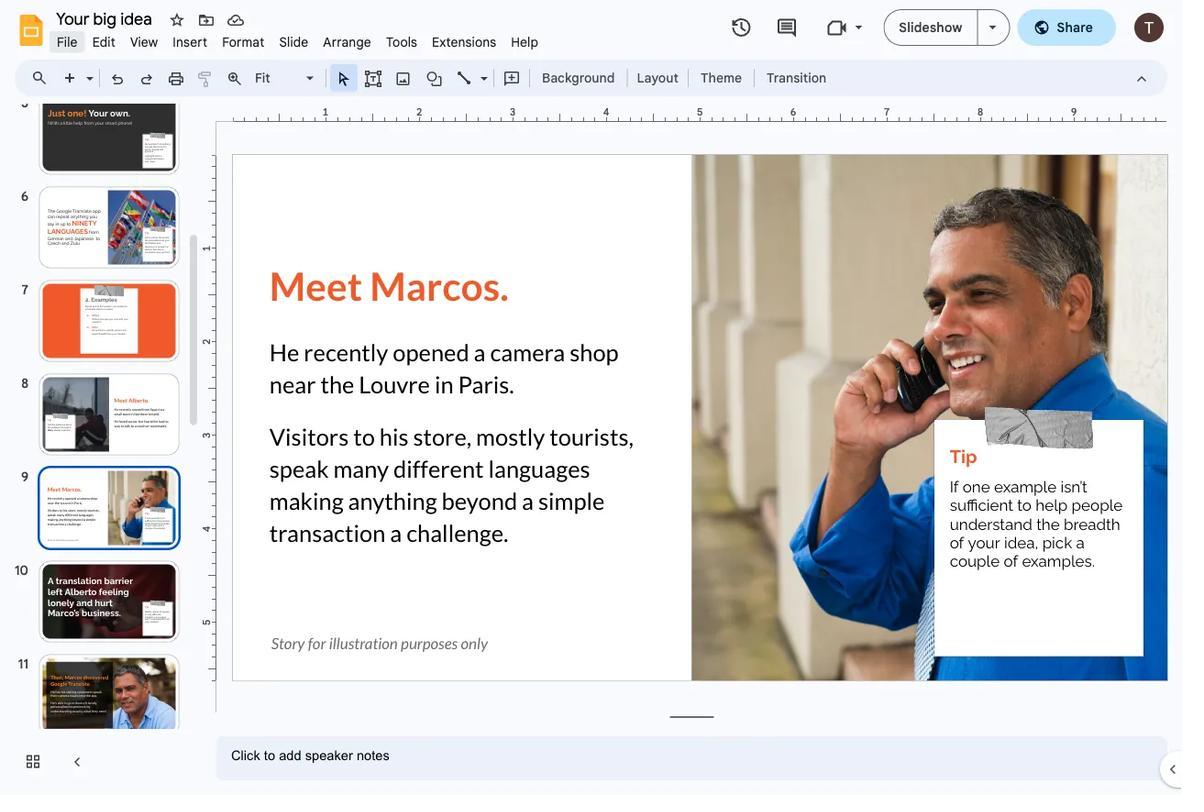 Task type: vqa. For each thing, say whether or not it's contained in the screenshot.
quation
no



Task type: locate. For each thing, give the bounding box(es) containing it.
menu bar containing file
[[50, 24, 546, 54]]

tools
[[386, 34, 417, 50]]

menu bar
[[50, 24, 546, 54]]

menu bar inside "menu bar" "banner"
[[50, 24, 546, 54]]

main toolbar
[[54, 64, 836, 92]]

insert
[[173, 34, 207, 50]]

slide menu item
[[272, 31, 316, 53]]

arrange
[[323, 34, 371, 50]]

extensions menu item
[[425, 31, 504, 53]]

help
[[511, 34, 539, 50]]

format
[[222, 34, 265, 50]]

new slide with layout image
[[82, 66, 94, 72]]

transition
[[767, 70, 827, 86]]

application
[[0, 0, 1182, 795]]

Zoom text field
[[252, 65, 304, 91]]

view menu item
[[123, 31, 165, 53]]

Rename text field
[[50, 7, 162, 29]]

edit menu item
[[85, 31, 123, 53]]

application containing slideshow
[[0, 0, 1182, 795]]

slideshow button
[[884, 9, 978, 46]]

menu bar banner
[[0, 0, 1182, 795]]

arrange menu item
[[316, 31, 379, 53]]

help menu item
[[504, 31, 546, 53]]

insert image image
[[393, 65, 414, 91]]

extensions
[[432, 34, 496, 50]]

navigation
[[0, 88, 221, 795]]



Task type: describe. For each thing, give the bounding box(es) containing it.
select line image
[[476, 66, 488, 72]]

Zoom field
[[250, 65, 322, 92]]

share button
[[1018, 9, 1116, 46]]

Star checkbox
[[164, 7, 190, 33]]

insert menu item
[[165, 31, 215, 53]]

presentation options image
[[989, 26, 997, 29]]

file
[[57, 34, 78, 50]]

view
[[130, 34, 158, 50]]

format menu item
[[215, 31, 272, 53]]

layout button
[[632, 64, 684, 92]]

share
[[1057, 19, 1093, 35]]

navigation inside 'application'
[[0, 88, 221, 795]]

background button
[[534, 64, 623, 92]]

theme button
[[692, 64, 750, 92]]

file menu item
[[50, 31, 85, 53]]

slide
[[279, 34, 309, 50]]

tools menu item
[[379, 31, 425, 53]]

slideshow
[[899, 19, 963, 35]]

Menus field
[[23, 65, 63, 91]]

theme
[[701, 70, 742, 86]]

edit
[[92, 34, 115, 50]]

shape image
[[424, 65, 445, 91]]

layout
[[637, 70, 679, 86]]

transition button
[[759, 64, 835, 92]]

background
[[542, 70, 615, 86]]



